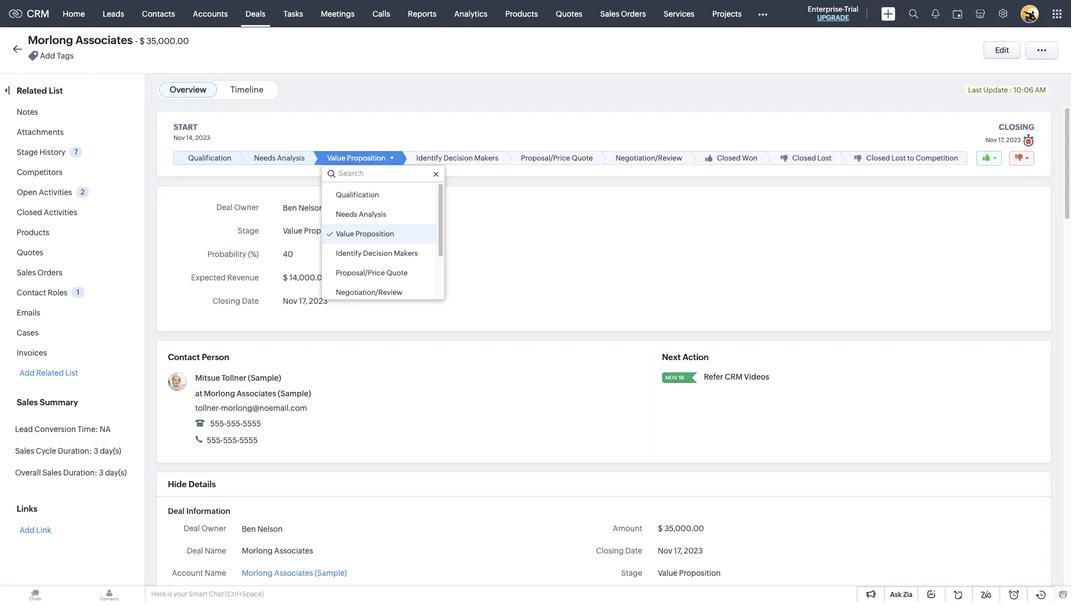 Task type: describe. For each thing, give the bounding box(es) containing it.
deal up account name
[[187, 547, 203, 556]]

1 vertical spatial quotes link
[[17, 248, 43, 257]]

1 vertical spatial stage
[[238, 227, 259, 235]]

to
[[907, 154, 914, 162]]

associates for morlong associates
[[274, 547, 313, 556]]

tasks
[[283, 9, 303, 18]]

0 vertical spatial proposal/price
[[521, 154, 570, 162]]

morlong associates
[[242, 547, 313, 556]]

here
[[151, 591, 166, 599]]

edit
[[995, 46, 1009, 55]]

amount
[[613, 524, 642, 533]]

0 horizontal spatial sales orders
[[17, 268, 62, 277]]

1 horizontal spatial identify
[[416, 154, 442, 162]]

expected
[[191, 273, 226, 282]]

start nov 14, 2023
[[173, 123, 210, 141]]

1 vertical spatial identify decision makers
[[336, 249, 418, 258]]

contact roles link
[[17, 288, 67, 297]]

1 vertical spatial needs
[[336, 210, 357, 219]]

0 vertical spatial quotes
[[556, 9, 582, 18]]

17, inside closing nov 17, 2023
[[998, 137, 1005, 143]]

associates for morlong associates - $ 35,000.00
[[75, 33, 133, 46]]

0 vertical spatial quotes link
[[547, 0, 591, 27]]

ben nelson for morlong
[[242, 525, 283, 534]]

trial
[[844, 5, 858, 13]]

probability
[[207, 250, 246, 259]]

na
[[100, 425, 111, 434]]

home link
[[54, 0, 94, 27]]

link
[[36, 526, 51, 535]]

tollner-morlong@noemail.com link
[[195, 404, 307, 413]]

update
[[983, 86, 1008, 94]]

0 horizontal spatial proposal/price
[[336, 269, 385, 277]]

cycle
[[36, 447, 56, 456]]

0 vertical spatial 5555
[[243, 420, 261, 428]]

2023 down '14,000.00'
[[309, 297, 328, 306]]

expected revenue
[[191, 273, 259, 282]]

40
[[283, 250, 293, 259]]

services link
[[655, 0, 703, 27]]

is
[[167, 591, 172, 599]]

open activities link
[[17, 188, 72, 197]]

ask
[[890, 591, 902, 599]]

3 for sales cycle duration:
[[94, 447, 98, 456]]

0 vertical spatial 555-555-5555
[[209, 420, 261, 428]]

projects link
[[703, 0, 751, 27]]

name for account name
[[205, 569, 226, 578]]

1 vertical spatial sales orders link
[[17, 268, 62, 277]]

0 vertical spatial needs
[[254, 154, 276, 162]]

0 horizontal spatial 17,
[[299, 297, 307, 306]]

associates up tollner-morlong@noemail.com link
[[237, 389, 276, 398]]

upgrade
[[817, 14, 849, 22]]

3 for overall sales duration:
[[99, 469, 104, 477]]

1 vertical spatial identify
[[336, 249, 362, 258]]

competitors link
[[17, 168, 62, 177]]

signals image
[[932, 9, 939, 18]]

16
[[679, 375, 684, 381]]

contacts image
[[74, 587, 144, 602]]

0 horizontal spatial closing
[[213, 297, 240, 306]]

account name
[[172, 569, 226, 578]]

(sample) for tollner
[[248, 374, 281, 383]]

0 horizontal spatial nov 17, 2023
[[283, 297, 328, 306]]

last
[[968, 86, 982, 94]]

1 vertical spatial makers
[[394, 249, 418, 258]]

cases
[[17, 329, 38, 337]]

search image
[[909, 9, 918, 18]]

account
[[172, 569, 203, 578]]

name for deal name
[[205, 547, 226, 556]]

morlong for morlong associates
[[242, 547, 273, 556]]

cases link
[[17, 329, 38, 337]]

time:
[[78, 425, 98, 434]]

1 vertical spatial list
[[65, 369, 78, 378]]

won
[[742, 154, 758, 162]]

0 horizontal spatial analysis
[[277, 154, 305, 162]]

2 vertical spatial stage
[[621, 569, 642, 578]]

0 vertical spatial needs analysis
[[254, 154, 305, 162]]

closing
[[999, 123, 1034, 132]]

accounts link
[[184, 0, 237, 27]]

projects
[[712, 9, 742, 18]]

your
[[173, 591, 187, 599]]

0 horizontal spatial crm
[[27, 8, 49, 20]]

1 vertical spatial (sample)
[[278, 389, 311, 398]]

hide
[[168, 480, 187, 489]]

notes link
[[17, 108, 38, 117]]

tollner-
[[195, 404, 221, 413]]

morlong for morlong associates (sample)
[[242, 569, 273, 578]]

2 vertical spatial 17,
[[674, 547, 682, 556]]

action
[[683, 353, 709, 362]]

sales cycle duration: 3 day(s)
[[15, 447, 121, 456]]

emails
[[17, 308, 40, 317]]

create menu element
[[875, 0, 902, 27]]

0 vertical spatial products link
[[496, 0, 547, 27]]

overview link
[[170, 85, 206, 94]]

search element
[[902, 0, 925, 27]]

1 horizontal spatial analysis
[[359, 210, 386, 219]]

next action
[[662, 353, 709, 362]]

0 horizontal spatial qualification
[[188, 154, 231, 162]]

1 horizontal spatial needs analysis
[[336, 210, 386, 219]]

conversion
[[34, 425, 76, 434]]

0 horizontal spatial date
[[242, 297, 259, 306]]

1 horizontal spatial sales orders link
[[591, 0, 655, 27]]

0 vertical spatial stage
[[17, 148, 38, 157]]

(sample) for associates
[[315, 569, 347, 578]]

morlong@noemail.com
[[221, 404, 307, 413]]

closed won
[[717, 154, 758, 162]]

2023 down $  35,000.00
[[684, 547, 703, 556]]

analytics
[[454, 9, 487, 18]]

tasks link
[[274, 0, 312, 27]]

calendar image
[[953, 9, 962, 18]]

0 vertical spatial products
[[505, 9, 538, 18]]

morlong associates (sample) link for at
[[204, 389, 311, 398]]

$ inside morlong associates - $ 35,000.00
[[139, 36, 145, 46]]

edit button
[[983, 41, 1021, 59]]

services
[[664, 9, 694, 18]]

calls
[[372, 9, 390, 18]]

person
[[202, 353, 229, 362]]

$  14,000.00
[[283, 273, 328, 282]]

0 horizontal spatial negotiation/review
[[336, 288, 403, 297]]

deal name
[[187, 547, 226, 556]]

chats image
[[0, 587, 70, 602]]

zia
[[903, 591, 913, 599]]

1 vertical spatial decision
[[363, 249, 392, 258]]

deal information
[[168, 507, 230, 516]]

probability (%)
[[207, 250, 259, 259]]

lead
[[15, 425, 33, 434]]

nov left 16
[[665, 375, 677, 381]]

invoices
[[17, 349, 47, 358]]

1 vertical spatial 35,000.00
[[664, 524, 704, 533]]

add link
[[20, 526, 51, 535]]

morlong associates - $ 35,000.00
[[28, 33, 189, 46]]

enterprise-trial upgrade
[[808, 5, 858, 22]]

1 horizontal spatial makers
[[474, 154, 498, 162]]

day(s) for sales cycle duration: 3 day(s)
[[100, 447, 121, 456]]

start
[[173, 123, 198, 132]]

0 vertical spatial identify decision makers
[[416, 154, 498, 162]]

7
[[74, 148, 78, 156]]

at
[[195, 389, 202, 398]]

deal owner for deal name
[[184, 524, 226, 533]]

stage history
[[17, 148, 65, 157]]

0 vertical spatial related
[[17, 86, 47, 95]]

morlong for morlong associates - $ 35,000.00
[[28, 33, 73, 46]]

1 horizontal spatial closing date
[[596, 547, 642, 556]]

invoices link
[[17, 349, 47, 358]]

lost for closed lost
[[817, 154, 832, 162]]

lost for closed lost to competition
[[891, 154, 906, 162]]

related list
[[17, 86, 65, 95]]

$  35,000.00
[[658, 524, 704, 533]]

deal down hide
[[168, 507, 185, 516]]

summary
[[40, 398, 78, 407]]

create menu image
[[881, 7, 895, 20]]

emails link
[[17, 308, 40, 317]]

deal up probability
[[216, 203, 233, 212]]

day(s) for overall sales duration: 3 day(s)
[[105, 469, 127, 477]]

1 horizontal spatial decision
[[444, 154, 473, 162]]



Task type: vqa. For each thing, say whether or not it's contained in the screenshot.
the bottom The Quote
yes



Task type: locate. For each thing, give the bounding box(es) containing it.
closed activities link
[[17, 208, 77, 217]]

timeline
[[230, 85, 263, 94]]

open activities
[[17, 188, 72, 197]]

1 horizontal spatial negotiation/review
[[616, 154, 682, 162]]

qualification down search text box at left top
[[336, 191, 379, 199]]

negotiation/review
[[616, 154, 682, 162], [336, 288, 403, 297]]

0 vertical spatial sales orders link
[[591, 0, 655, 27]]

name
[[205, 547, 226, 556], [205, 569, 226, 578]]

ben for value
[[283, 204, 297, 213]]

duration: down sales cycle duration: 3 day(s)
[[63, 469, 97, 477]]

closed left to
[[866, 154, 890, 162]]

closed for closed lost
[[792, 154, 816, 162]]

quote
[[572, 154, 593, 162], [386, 269, 408, 277]]

duration: up overall sales duration: 3 day(s) at the left bottom
[[58, 447, 92, 456]]

here is your smart chat (ctrl+space)
[[151, 591, 264, 599]]

nov 17, 2023 down $  14,000.00
[[283, 297, 328, 306]]

list down add tags
[[49, 86, 63, 95]]

related up the notes
[[17, 86, 47, 95]]

1 horizontal spatial proposal/price
[[521, 154, 570, 162]]

products link down closed activities
[[17, 228, 49, 237]]

0 vertical spatial (sample)
[[248, 374, 281, 383]]

deal down deal information
[[184, 524, 200, 533]]

stage up competitors link
[[17, 148, 38, 157]]

17, down $  14,000.00
[[299, 297, 307, 306]]

identify
[[416, 154, 442, 162], [336, 249, 362, 258]]

contact roles
[[17, 288, 67, 297]]

signals element
[[925, 0, 946, 27]]

1 vertical spatial 5555
[[239, 436, 258, 445]]

1 horizontal spatial proposal/price quote
[[521, 154, 593, 162]]

0 horizontal spatial nelson
[[257, 525, 283, 534]]

nov down update
[[986, 137, 997, 143]]

0 vertical spatial 17,
[[998, 137, 1005, 143]]

555-
[[210, 420, 226, 428], [226, 420, 243, 428], [207, 436, 223, 445], [223, 436, 239, 445]]

overall
[[15, 469, 41, 477]]

closed left won
[[717, 154, 741, 162]]

stage down amount
[[621, 569, 642, 578]]

deal owner for stage
[[216, 203, 259, 212]]

0 horizontal spatial 35,000.00
[[146, 36, 189, 46]]

0 vertical spatial analysis
[[277, 154, 305, 162]]

closed activities
[[17, 208, 77, 217]]

0 horizontal spatial products link
[[17, 228, 49, 237]]

closed right won
[[792, 154, 816, 162]]

2 vertical spatial (sample)
[[315, 569, 347, 578]]

notes
[[17, 108, 38, 117]]

17, down closing
[[998, 137, 1005, 143]]

1 vertical spatial $
[[283, 273, 288, 282]]

closing date down amount
[[596, 547, 642, 556]]

owner for deal name
[[201, 524, 226, 533]]

quotes
[[556, 9, 582, 18], [17, 248, 43, 257]]

1 vertical spatial activities
[[44, 208, 77, 217]]

1 horizontal spatial sales orders
[[600, 9, 646, 18]]

1 vertical spatial crm
[[725, 373, 743, 382]]

products down closed activities
[[17, 228, 49, 237]]

1 horizontal spatial quotes
[[556, 9, 582, 18]]

0 vertical spatial orders
[[621, 9, 646, 18]]

1 horizontal spatial products
[[505, 9, 538, 18]]

2 vertical spatial $
[[658, 524, 663, 533]]

add left link on the left of page
[[20, 526, 35, 535]]

analytics link
[[445, 0, 496, 27]]

sales
[[600, 9, 619, 18], [17, 268, 36, 277], [17, 398, 38, 407], [15, 447, 34, 456], [42, 469, 62, 477]]

0 vertical spatial closing date
[[213, 297, 259, 306]]

owner up (%)
[[234, 203, 259, 212]]

competition
[[916, 154, 958, 162]]

0 vertical spatial makers
[[474, 154, 498, 162]]

history
[[39, 148, 65, 157]]

revenue
[[227, 273, 259, 282]]

type
[[209, 591, 226, 600]]

closed
[[717, 154, 741, 162], [792, 154, 816, 162], [866, 154, 890, 162], [17, 208, 42, 217]]

1 horizontal spatial ben nelson
[[283, 204, 324, 213]]

1 horizontal spatial qualification
[[336, 191, 379, 199]]

list
[[49, 86, 63, 95], [65, 369, 78, 378]]

1
[[77, 288, 80, 297]]

sales orders
[[600, 9, 646, 18], [17, 268, 62, 277]]

reports link
[[399, 0, 445, 27]]

crm left home
[[27, 8, 49, 20]]

nov 17, 2023 down $  35,000.00
[[658, 547, 703, 556]]

0 horizontal spatial orders
[[37, 268, 62, 277]]

refer
[[704, 373, 723, 382]]

2 lost from the left
[[891, 154, 906, 162]]

videos
[[744, 373, 769, 382]]

1 vertical spatial morlong associates (sample) link
[[242, 568, 347, 580]]

3 down time:
[[94, 447, 98, 456]]

proposal/price quote
[[521, 154, 593, 162], [336, 269, 408, 277]]

closing down amount
[[596, 547, 624, 556]]

competitors
[[17, 168, 62, 177]]

duration: for sales cycle duration:
[[58, 447, 92, 456]]

2023 down closing
[[1006, 137, 1021, 143]]

0 vertical spatial day(s)
[[100, 447, 121, 456]]

2023
[[195, 134, 210, 141], [1006, 137, 1021, 143], [309, 297, 328, 306], [684, 547, 703, 556]]

closing date down revenue
[[213, 297, 259, 306]]

0 horizontal spatial makers
[[394, 249, 418, 258]]

at morlong associates (sample)
[[195, 389, 311, 398]]

0 vertical spatial quote
[[572, 154, 593, 162]]

5555 down tollner-morlong@noemail.com link
[[239, 436, 258, 445]]

related down invoices
[[36, 369, 64, 378]]

1 vertical spatial date
[[625, 547, 642, 556]]

morlong associates (sample)
[[242, 569, 347, 578]]

0 horizontal spatial ben
[[242, 525, 256, 534]]

closing down expected revenue on the left of page
[[213, 297, 240, 306]]

ben for morlong
[[242, 525, 256, 534]]

2 name from the top
[[205, 569, 226, 578]]

0 horizontal spatial ben nelson
[[242, 525, 283, 534]]

sales summary
[[17, 398, 78, 407]]

add for add tags
[[40, 52, 55, 60]]

morlong up (ctrl+space)
[[242, 569, 273, 578]]

activities for closed activities
[[44, 208, 77, 217]]

1 horizontal spatial 17,
[[674, 547, 682, 556]]

0 horizontal spatial contact
[[17, 288, 46, 297]]

products link right analytics
[[496, 0, 547, 27]]

0 vertical spatial $
[[139, 36, 145, 46]]

1 vertical spatial owner
[[201, 524, 226, 533]]

am
[[1035, 86, 1046, 94]]

activities up closed activities
[[39, 188, 72, 197]]

1 vertical spatial 3
[[99, 469, 104, 477]]

nov inside closing nov 17, 2023
[[986, 137, 997, 143]]

associates up morlong associates (sample)
[[274, 547, 313, 556]]

morlong
[[28, 33, 73, 46], [204, 389, 235, 398], [242, 547, 273, 556], [242, 569, 273, 578]]

contact person
[[168, 353, 229, 362]]

morlong associates (sample) link up tollner-morlong@noemail.com link
[[204, 389, 311, 398]]

add for add link
[[20, 526, 35, 535]]

$ for expected revenue
[[283, 273, 288, 282]]

1 horizontal spatial quotes link
[[547, 0, 591, 27]]

home
[[63, 9, 85, 18]]

1 horizontal spatial closing
[[596, 547, 624, 556]]

ben up morlong associates at left bottom
[[242, 525, 256, 534]]

closing nov 17, 2023
[[986, 123, 1034, 143]]

contact left person at bottom left
[[168, 353, 200, 362]]

needs analysis
[[254, 154, 305, 162], [336, 210, 386, 219]]

activities for open activities
[[39, 188, 72, 197]]

deal owner down information
[[184, 524, 226, 533]]

orders left the services
[[621, 9, 646, 18]]

0 vertical spatial crm
[[27, 8, 49, 20]]

nov left 14,
[[173, 134, 185, 141]]

2023 inside start nov 14, 2023
[[195, 134, 210, 141]]

1 vertical spatial nov 17, 2023
[[658, 547, 703, 556]]

details
[[189, 480, 216, 489]]

products link
[[496, 0, 547, 27], [17, 228, 49, 237]]

nov down $  35,000.00
[[658, 547, 672, 556]]

tags
[[57, 52, 74, 60]]

add down invoices link
[[20, 369, 35, 378]]

1 horizontal spatial nov 17, 2023
[[658, 547, 703, 556]]

2 horizontal spatial $
[[658, 524, 663, 533]]

1 vertical spatial closing
[[596, 547, 624, 556]]

nov down $  14,000.00
[[283, 297, 297, 306]]

decision
[[444, 154, 473, 162], [363, 249, 392, 258]]

1 vertical spatial closing date
[[596, 547, 642, 556]]

contact up 'emails' link
[[17, 288, 46, 297]]

date down amount
[[625, 547, 642, 556]]

closed for closed activities
[[17, 208, 42, 217]]

1 vertical spatial 555-555-5555
[[205, 436, 258, 445]]

1 vertical spatial duration:
[[63, 469, 97, 477]]

ask zia
[[890, 591, 913, 599]]

name up chat
[[205, 569, 226, 578]]

2023 right 14,
[[195, 134, 210, 141]]

mitsue
[[195, 374, 220, 383]]

morlong associates (sample) link for account name
[[242, 568, 347, 580]]

1 horizontal spatial $
[[283, 273, 288, 282]]

orders up roles
[[37, 268, 62, 277]]

0 vertical spatial negotiation/review
[[616, 154, 682, 162]]

lost
[[817, 154, 832, 162], [891, 154, 906, 162]]

1 horizontal spatial owner
[[234, 203, 259, 212]]

2023 inside closing nov 17, 2023
[[1006, 137, 1021, 143]]

0 vertical spatial morlong associates (sample) link
[[204, 389, 311, 398]]

activities down open activities
[[44, 208, 77, 217]]

closed for closed lost to competition
[[866, 154, 890, 162]]

nelson for associates
[[257, 525, 283, 534]]

date down revenue
[[242, 297, 259, 306]]

(sample)
[[248, 374, 281, 383], [278, 389, 311, 398], [315, 569, 347, 578]]

tollner
[[222, 374, 246, 383]]

qualification down 14,
[[188, 154, 231, 162]]

deal owner
[[216, 203, 259, 212], [184, 524, 226, 533]]

nov 16
[[665, 375, 684, 381]]

0 horizontal spatial identify
[[336, 249, 362, 258]]

14,000.00
[[289, 273, 328, 282]]

1 name from the top
[[205, 547, 226, 556]]

0 vertical spatial nov 17, 2023
[[283, 297, 328, 306]]

0 horizontal spatial $
[[139, 36, 145, 46]]

35,000.00 inside morlong associates - $ 35,000.00
[[146, 36, 189, 46]]

1 lost from the left
[[817, 154, 832, 162]]

1 horizontal spatial 3
[[99, 469, 104, 477]]

associates down morlong associates at left bottom
[[274, 569, 313, 578]]

value
[[327, 154, 345, 162], [283, 227, 302, 235], [336, 230, 354, 238], [658, 569, 677, 578]]

2
[[81, 188, 85, 196]]

0 vertical spatial activities
[[39, 188, 72, 197]]

add left the tags
[[40, 52, 55, 60]]

1 vertical spatial sales orders
[[17, 268, 62, 277]]

0 horizontal spatial proposal/price quote
[[336, 269, 408, 277]]

0 vertical spatial sales orders
[[600, 9, 646, 18]]

roles
[[48, 288, 67, 297]]

closed down open
[[17, 208, 42, 217]]

stage up (%)
[[238, 227, 259, 235]]

activities
[[39, 188, 72, 197], [44, 208, 77, 217]]

Search text field
[[322, 166, 444, 182]]

1 vertical spatial add
[[20, 369, 35, 378]]

links
[[17, 504, 37, 514]]

1 horizontal spatial date
[[625, 547, 642, 556]]

morlong up add tags
[[28, 33, 73, 46]]

owner down information
[[201, 524, 226, 533]]

mitsue tollner (sample) link
[[195, 374, 281, 383]]

owner for stage
[[234, 203, 259, 212]]

1 vertical spatial 17,
[[299, 297, 307, 306]]

1 vertical spatial quotes
[[17, 248, 43, 257]]

closed lost to competition
[[866, 154, 958, 162]]

$ right - on the top of the page
[[139, 36, 145, 46]]

1 vertical spatial orders
[[37, 268, 62, 277]]

hide details link
[[168, 480, 216, 489]]

closed for closed won
[[717, 154, 741, 162]]

1 vertical spatial ben
[[242, 525, 256, 534]]

associates down leads
[[75, 33, 133, 46]]

555-555-5555
[[209, 420, 261, 428], [205, 436, 258, 445]]

$ for amount
[[658, 524, 663, 533]]

open
[[17, 188, 37, 197]]

ben up '40'
[[283, 204, 297, 213]]

1 vertical spatial negotiation/review
[[336, 288, 403, 297]]

$ right amount
[[658, 524, 663, 533]]

1 vertical spatial products
[[17, 228, 49, 237]]

0 horizontal spatial list
[[49, 86, 63, 95]]

add tags
[[40, 52, 74, 60]]

morlong up the 'tollner-'
[[204, 389, 235, 398]]

$ left '14,000.00'
[[283, 273, 288, 282]]

last update : 10:06 am
[[968, 86, 1046, 94]]

1 vertical spatial related
[[36, 369, 64, 378]]

nov inside start nov 14, 2023
[[173, 134, 185, 141]]

add for add related list
[[20, 369, 35, 378]]

0 vertical spatial nelson
[[299, 204, 324, 213]]

3 down sales cycle duration: 3 day(s)
[[99, 469, 104, 477]]

1 vertical spatial contact
[[168, 353, 200, 362]]

3
[[94, 447, 98, 456], [99, 469, 104, 477]]

17, down $  35,000.00
[[674, 547, 682, 556]]

products
[[505, 9, 538, 18], [17, 228, 49, 237]]

ben nelson up '40'
[[283, 204, 324, 213]]

deal owner up probability (%)
[[216, 203, 259, 212]]

products right analytics link
[[505, 9, 538, 18]]

1 horizontal spatial list
[[65, 369, 78, 378]]

overview
[[170, 85, 206, 94]]

1 vertical spatial proposal/price quote
[[336, 269, 408, 277]]

ben nelson for value
[[283, 204, 324, 213]]

duration: for overall sales duration:
[[63, 469, 97, 477]]

refer crm videos link
[[704, 373, 769, 382]]

timeline link
[[230, 85, 263, 94]]

morlong associates (sample) link down morlong associates at left bottom
[[242, 568, 347, 580]]

0 horizontal spatial quote
[[386, 269, 408, 277]]

0 horizontal spatial quotes link
[[17, 248, 43, 257]]

attachments
[[17, 128, 64, 137]]

0 vertical spatial name
[[205, 547, 226, 556]]

morlong up morlong associates (sample)
[[242, 547, 273, 556]]

0 horizontal spatial decision
[[363, 249, 392, 258]]

crm link
[[9, 8, 49, 20]]

meetings
[[321, 9, 355, 18]]

crm right refer
[[725, 373, 743, 382]]

-
[[135, 36, 138, 46]]

contact for contact person
[[168, 353, 200, 362]]

leads
[[103, 9, 124, 18]]

5555
[[243, 420, 261, 428], [239, 436, 258, 445]]

contact for contact roles
[[17, 288, 46, 297]]

0 horizontal spatial needs
[[254, 154, 276, 162]]

0 horizontal spatial closing date
[[213, 297, 259, 306]]

5555 down 'tollner-morlong@noemail.com'
[[243, 420, 261, 428]]

ben nelson up morlong associates at left bottom
[[242, 525, 283, 534]]

analysis
[[277, 154, 305, 162], [359, 210, 386, 219]]

tollner-morlong@noemail.com
[[195, 404, 307, 413]]

mitsue tollner (sample)
[[195, 374, 281, 383]]

nelson for proposition
[[299, 204, 324, 213]]

name up account name
[[205, 547, 226, 556]]

0 vertical spatial list
[[49, 86, 63, 95]]

associates for morlong associates (sample)
[[274, 569, 313, 578]]

0 horizontal spatial products
[[17, 228, 49, 237]]

contacts link
[[133, 0, 184, 27]]

2 horizontal spatial stage
[[621, 569, 642, 578]]

0 vertical spatial 35,000.00
[[146, 36, 189, 46]]

associates
[[75, 33, 133, 46], [237, 389, 276, 398], [274, 547, 313, 556], [274, 569, 313, 578]]

list up summary
[[65, 369, 78, 378]]



